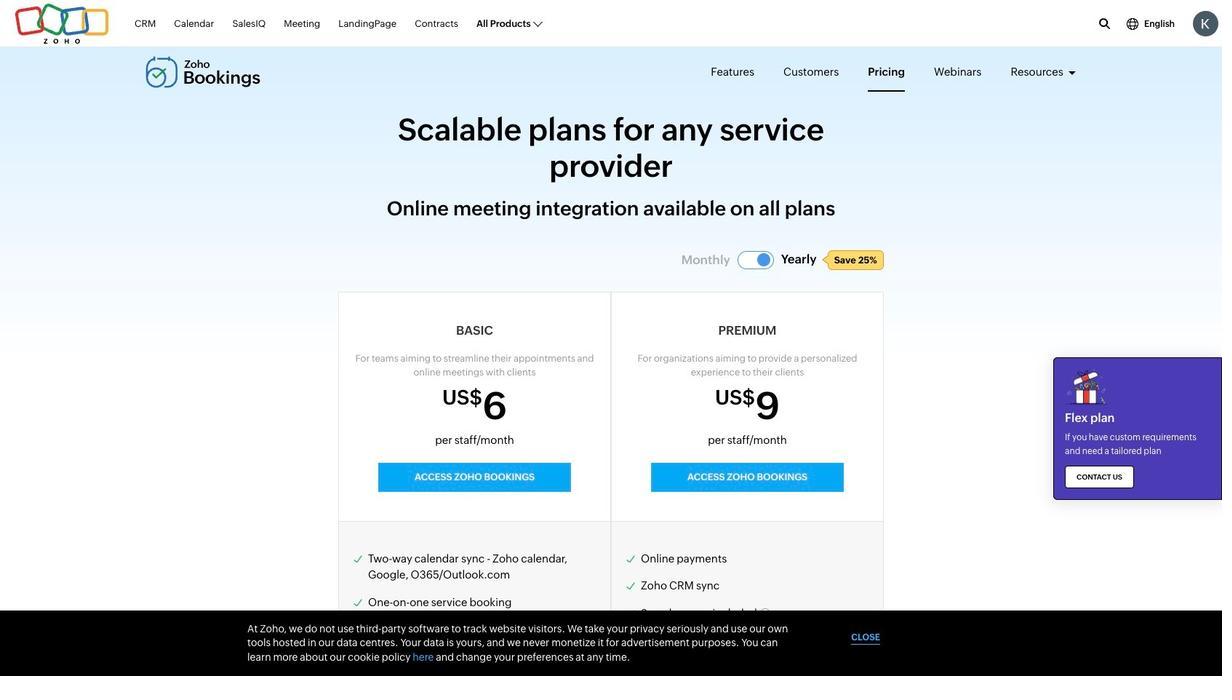 Task type: describe. For each thing, give the bounding box(es) containing it.
kendall parks image
[[1194, 11, 1219, 36]]



Task type: vqa. For each thing, say whether or not it's contained in the screenshot.
Enable
no



Task type: locate. For each thing, give the bounding box(es) containing it.
zoho bookings logo image
[[146, 56, 261, 88]]



